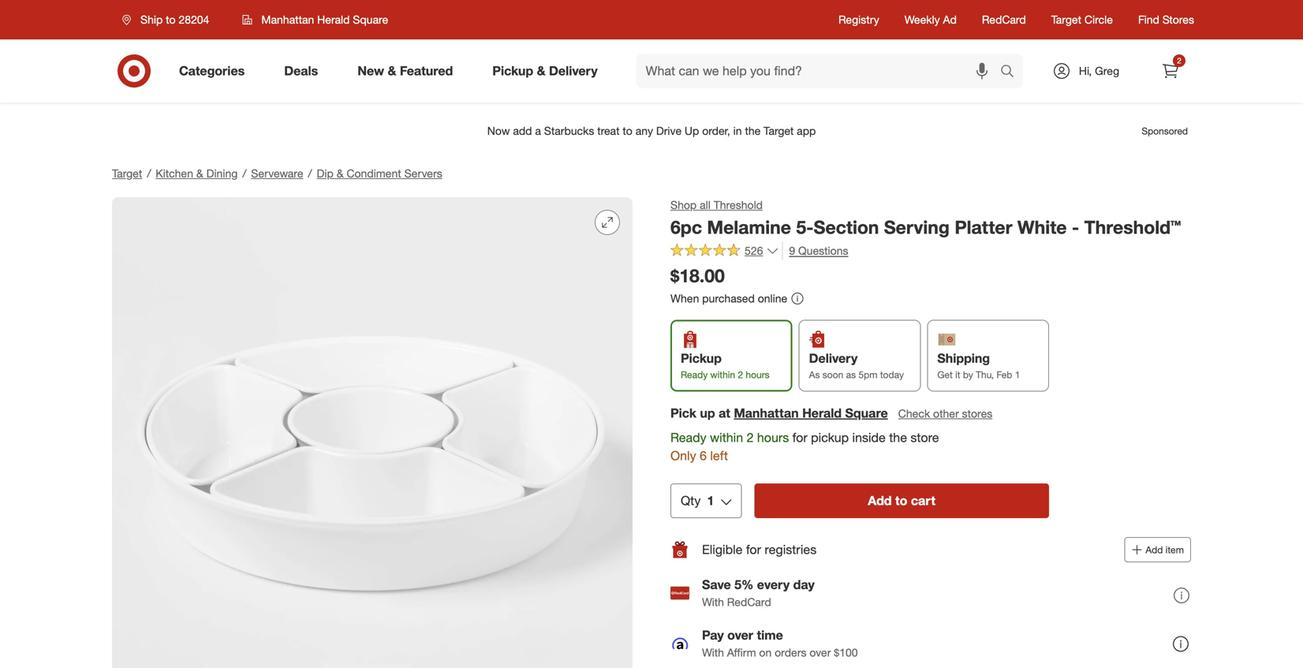 Task type: locate. For each thing, give the bounding box(es) containing it.
within inside ready within 2 hours for pickup inside the store only 6 left
[[710, 430, 743, 445]]

to inside button
[[896, 493, 908, 509]]

pickup inside 'link'
[[493, 63, 534, 79]]

& for new
[[388, 63, 397, 79]]

0 horizontal spatial add
[[868, 493, 892, 509]]

0 horizontal spatial delivery
[[549, 63, 598, 79]]

stores
[[963, 407, 993, 421]]

hours up pick up at manhattan herald square
[[746, 369, 770, 381]]

square inside dropdown button
[[353, 13, 388, 26]]

2 inside ready within 2 hours for pickup inside the store only 6 left
[[747, 430, 754, 445]]

add for add item
[[1146, 544, 1163, 556]]

1 vertical spatial 1
[[707, 493, 714, 509]]

28204
[[179, 13, 209, 26]]

as
[[847, 369, 856, 381]]

serveware
[[251, 167, 303, 180]]

1 vertical spatial add
[[1146, 544, 1163, 556]]

hi,
[[1079, 64, 1092, 78]]

pickup inside the "pickup ready within 2 hours"
[[681, 351, 722, 366]]

hours inside the "pickup ready within 2 hours"
[[746, 369, 770, 381]]

herald up deals link
[[317, 13, 350, 26]]

1 with from the top
[[702, 596, 724, 609]]

add item
[[1146, 544, 1185, 556]]

0 vertical spatial manhattan
[[261, 13, 314, 26]]

0 vertical spatial hours
[[746, 369, 770, 381]]

with inside save 5% every day with redcard
[[702, 596, 724, 609]]

herald up pickup
[[803, 406, 842, 421]]

with down 'pay' at bottom right
[[702, 646, 724, 660]]

redcard
[[982, 13, 1026, 26], [727, 596, 772, 609]]

delivery
[[549, 63, 598, 79], [809, 351, 858, 366]]

to right "ship"
[[166, 13, 176, 26]]

0 vertical spatial delivery
[[549, 63, 598, 79]]

to inside 'dropdown button'
[[166, 13, 176, 26]]

0 horizontal spatial 2
[[738, 369, 743, 381]]

ready
[[681, 369, 708, 381], [671, 430, 707, 445]]

time
[[757, 628, 783, 643]]

the
[[890, 430, 908, 445]]

add left cart
[[868, 493, 892, 509]]

6pc melamine 5-section serving platter white - threshold&#8482;, 1 of 10 image
[[112, 197, 633, 668]]

purchased
[[703, 292, 755, 305]]

0 vertical spatial ready
[[681, 369, 708, 381]]

greg
[[1095, 64, 1120, 78]]

0 vertical spatial for
[[793, 430, 808, 445]]

kitchen
[[156, 167, 193, 180]]

within
[[711, 369, 736, 381], [710, 430, 743, 445]]

0 vertical spatial redcard
[[982, 13, 1026, 26]]

1 vertical spatial with
[[702, 646, 724, 660]]

left
[[711, 448, 728, 463]]

stores
[[1163, 13, 1195, 26]]

check
[[899, 407, 931, 421]]

delivery inside 'link'
[[549, 63, 598, 79]]

1 horizontal spatial herald
[[803, 406, 842, 421]]

find stores link
[[1139, 12, 1195, 28]]

1 vertical spatial 2
[[738, 369, 743, 381]]

2 vertical spatial 2
[[747, 430, 754, 445]]

1 vertical spatial to
[[896, 493, 908, 509]]

on
[[760, 646, 772, 660]]

0 horizontal spatial square
[[353, 13, 388, 26]]

ready up only
[[671, 430, 707, 445]]

square up inside
[[846, 406, 888, 421]]

it
[[956, 369, 961, 381]]

manhattan herald square button
[[232, 6, 399, 34]]

inside
[[853, 430, 886, 445]]

deals link
[[271, 54, 338, 88]]

cart
[[911, 493, 936, 509]]

for right eligible
[[746, 542, 762, 558]]

2 with from the top
[[702, 646, 724, 660]]

1 horizontal spatial 1
[[1015, 369, 1021, 381]]

target link
[[112, 167, 142, 180]]

pickup ready within 2 hours
[[681, 351, 770, 381]]

ready within 2 hours for pickup inside the store only 6 left
[[671, 430, 940, 463]]

1 vertical spatial within
[[710, 430, 743, 445]]

for inside ready within 2 hours for pickup inside the store only 6 left
[[793, 430, 808, 445]]

1 vertical spatial manhattan
[[734, 406, 799, 421]]

for
[[793, 430, 808, 445], [746, 542, 762, 558]]

redcard up search
[[982, 13, 1026, 26]]

1 horizontal spatial delivery
[[809, 351, 858, 366]]

0 vertical spatial add
[[868, 493, 892, 509]]

1
[[1015, 369, 1021, 381], [707, 493, 714, 509]]

new & featured link
[[344, 54, 473, 88]]

over up the affirm
[[728, 628, 754, 643]]

ready up pick
[[681, 369, 708, 381]]

& for kitchen
[[196, 167, 203, 180]]

1 vertical spatial redcard
[[727, 596, 772, 609]]

0 horizontal spatial herald
[[317, 13, 350, 26]]

dining
[[206, 167, 238, 180]]

only
[[671, 448, 697, 463]]

hours down pick up at manhattan herald square
[[758, 430, 789, 445]]

2 down pick up at manhattan herald square
[[747, 430, 754, 445]]

manhattan
[[261, 13, 314, 26], [734, 406, 799, 421]]

1 vertical spatial for
[[746, 542, 762, 558]]

1 horizontal spatial 2
[[747, 430, 754, 445]]

1 vertical spatial delivery
[[809, 351, 858, 366]]

check other stores button
[[898, 405, 994, 423]]

1 right qty
[[707, 493, 714, 509]]

& for dip
[[337, 167, 344, 180]]

pickup
[[493, 63, 534, 79], [681, 351, 722, 366]]

find
[[1139, 13, 1160, 26]]

1 horizontal spatial add
[[1146, 544, 1163, 556]]

0 horizontal spatial manhattan
[[261, 13, 314, 26]]

target left kitchen
[[112, 167, 142, 180]]

get
[[938, 369, 953, 381]]

1 vertical spatial target
[[112, 167, 142, 180]]

0 horizontal spatial to
[[166, 13, 176, 26]]

2 horizontal spatial 2
[[1178, 56, 1182, 66]]

kitchen & dining link
[[156, 167, 238, 180]]

square up new at the top left
[[353, 13, 388, 26]]

redcard down 5%
[[727, 596, 772, 609]]

manhattan up deals
[[261, 13, 314, 26]]

1 horizontal spatial over
[[810, 646, 831, 660]]

add left item
[[1146, 544, 1163, 556]]

manhattan right at
[[734, 406, 799, 421]]

pick
[[671, 406, 697, 421]]

thu,
[[976, 369, 994, 381]]

1 horizontal spatial pickup
[[681, 351, 722, 366]]

0 horizontal spatial redcard
[[727, 596, 772, 609]]

questions
[[799, 244, 849, 258]]

dip & condiment servers
[[317, 167, 443, 180]]

0 vertical spatial with
[[702, 596, 724, 609]]

1 within from the top
[[711, 369, 736, 381]]

over left the $100
[[810, 646, 831, 660]]

526 link
[[671, 242, 779, 261]]

1 horizontal spatial target
[[1052, 13, 1082, 26]]

2 down stores
[[1178, 56, 1182, 66]]

9 questions link
[[782, 242, 849, 260]]

0 vertical spatial target
[[1052, 13, 1082, 26]]

0 vertical spatial to
[[166, 13, 176, 26]]

0 vertical spatial herald
[[317, 13, 350, 26]]

1 horizontal spatial for
[[793, 430, 808, 445]]

0 vertical spatial square
[[353, 13, 388, 26]]

1 vertical spatial pickup
[[681, 351, 722, 366]]

0 vertical spatial over
[[728, 628, 754, 643]]

with inside "pay over time with affirm on orders over $100"
[[702, 646, 724, 660]]

1 vertical spatial hours
[[758, 430, 789, 445]]

What can we help you find? suggestions appear below search field
[[637, 54, 1005, 88]]

0 horizontal spatial target
[[112, 167, 142, 180]]

target
[[1052, 13, 1082, 26], [112, 167, 142, 180]]

within inside the "pickup ready within 2 hours"
[[711, 369, 736, 381]]

to
[[166, 13, 176, 26], [896, 493, 908, 509]]

1 right feb on the bottom right of page
[[1015, 369, 1021, 381]]

0 vertical spatial pickup
[[493, 63, 534, 79]]

for down manhattan herald square button
[[793, 430, 808, 445]]

search button
[[994, 54, 1031, 92]]

ad
[[943, 13, 957, 26]]

with down save
[[702, 596, 724, 609]]

2 within from the top
[[710, 430, 743, 445]]

by
[[964, 369, 974, 381]]

eligible
[[702, 542, 743, 558]]

within up left
[[710, 430, 743, 445]]

ship to 28204
[[140, 13, 209, 26]]

with
[[702, 596, 724, 609], [702, 646, 724, 660]]

servers
[[405, 167, 443, 180]]

0 vertical spatial 1
[[1015, 369, 1021, 381]]

target left circle
[[1052, 13, 1082, 26]]

redcard inside save 5% every day with redcard
[[727, 596, 772, 609]]

5-
[[797, 216, 814, 238]]

over
[[728, 628, 754, 643], [810, 646, 831, 660]]

1 horizontal spatial to
[[896, 493, 908, 509]]

to for add
[[896, 493, 908, 509]]

herald inside manhattan herald square dropdown button
[[317, 13, 350, 26]]

2 up pick up at manhattan herald square
[[738, 369, 743, 381]]

1 vertical spatial square
[[846, 406, 888, 421]]

to left cart
[[896, 493, 908, 509]]

within up at
[[711, 369, 736, 381]]

2
[[1178, 56, 1182, 66], [738, 369, 743, 381], [747, 430, 754, 445]]

ready inside ready within 2 hours for pickup inside the store only 6 left
[[671, 430, 707, 445]]

1 vertical spatial ready
[[671, 430, 707, 445]]

advertisement element
[[99, 112, 1204, 150]]

& inside 'link'
[[537, 63, 546, 79]]

0 vertical spatial within
[[711, 369, 736, 381]]

weekly
[[905, 13, 940, 26]]

herald
[[317, 13, 350, 26], [803, 406, 842, 421]]

add for add to cart
[[868, 493, 892, 509]]

to for ship
[[166, 13, 176, 26]]

0 horizontal spatial pickup
[[493, 63, 534, 79]]

0 vertical spatial 2
[[1178, 56, 1182, 66]]



Task type: describe. For each thing, give the bounding box(es) containing it.
2 inside the "pickup ready within 2 hours"
[[738, 369, 743, 381]]

today
[[881, 369, 904, 381]]

other
[[934, 407, 959, 421]]

qty 1
[[681, 493, 714, 509]]

section
[[814, 216, 879, 238]]

pay
[[702, 628, 724, 643]]

check other stores
[[899, 407, 993, 421]]

when
[[671, 292, 699, 305]]

orders
[[775, 646, 807, 660]]

kitchen & dining
[[156, 167, 238, 180]]

featured
[[400, 63, 453, 79]]

hours inside ready within 2 hours for pickup inside the store only 6 left
[[758, 430, 789, 445]]

ship to 28204 button
[[112, 6, 226, 34]]

ready inside the "pickup ready within 2 hours"
[[681, 369, 708, 381]]

target for the target link
[[112, 167, 142, 180]]

shop all threshold 6pc melamine 5-section serving platter white - threshold™
[[671, 198, 1182, 238]]

6pc
[[671, 216, 702, 238]]

526
[[745, 244, 763, 258]]

qty
[[681, 493, 701, 509]]

1 inside shipping get it by thu, feb 1
[[1015, 369, 1021, 381]]

manhattan inside dropdown button
[[261, 13, 314, 26]]

9
[[789, 244, 796, 258]]

deals
[[284, 63, 318, 79]]

save 5% every day with redcard
[[702, 577, 815, 609]]

shipping
[[938, 351, 990, 366]]

2 link
[[1154, 54, 1188, 88]]

1 horizontal spatial redcard
[[982, 13, 1026, 26]]

new & featured
[[358, 63, 453, 79]]

target circle link
[[1052, 12, 1113, 28]]

& for pickup
[[537, 63, 546, 79]]

shipping get it by thu, feb 1
[[938, 351, 1021, 381]]

online
[[758, 292, 788, 305]]

melamine
[[707, 216, 792, 238]]

0 horizontal spatial 1
[[707, 493, 714, 509]]

weekly ad
[[905, 13, 957, 26]]

target for target circle
[[1052, 13, 1082, 26]]

day
[[794, 577, 815, 593]]

pickup for ready
[[681, 351, 722, 366]]

delivery as soon as 5pm today
[[809, 351, 904, 381]]

at
[[719, 406, 731, 421]]

pay over time with affirm on orders over $100
[[702, 628, 858, 660]]

0 horizontal spatial over
[[728, 628, 754, 643]]

circle
[[1085, 13, 1113, 26]]

threshold™
[[1085, 216, 1182, 238]]

threshold
[[714, 198, 763, 212]]

pickup & delivery link
[[479, 54, 618, 88]]

serveware link
[[251, 167, 303, 180]]

manhattan herald square
[[261, 13, 388, 26]]

delivery inside delivery as soon as 5pm today
[[809, 351, 858, 366]]

5%
[[735, 577, 754, 593]]

5pm
[[859, 369, 878, 381]]

target circle
[[1052, 13, 1113, 26]]

pickup
[[811, 430, 849, 445]]

pickup & delivery
[[493, 63, 598, 79]]

categories link
[[166, 54, 265, 88]]

pickup for &
[[493, 63, 534, 79]]

dip
[[317, 167, 334, 180]]

find stores
[[1139, 13, 1195, 26]]

0 horizontal spatial for
[[746, 542, 762, 558]]

hi, greg
[[1079, 64, 1120, 78]]

registry
[[839, 13, 880, 26]]

1 horizontal spatial manhattan
[[734, 406, 799, 421]]

1 vertical spatial over
[[810, 646, 831, 660]]

dip & condiment servers link
[[317, 167, 443, 180]]

add item button
[[1125, 538, 1192, 563]]

new
[[358, 63, 384, 79]]

add to cart
[[868, 493, 936, 509]]

pick up at manhattan herald square
[[671, 406, 888, 421]]

-
[[1072, 216, 1080, 238]]

9 questions
[[789, 244, 849, 258]]

store
[[911, 430, 940, 445]]

manhattan herald square button
[[734, 404, 888, 422]]

save
[[702, 577, 731, 593]]

categories
[[179, 63, 245, 79]]

ship
[[140, 13, 163, 26]]

shop
[[671, 198, 697, 212]]

6
[[700, 448, 707, 463]]

affirm
[[727, 646, 756, 660]]

every
[[757, 577, 790, 593]]

search
[[994, 65, 1031, 80]]

registries
[[765, 542, 817, 558]]

up
[[700, 406, 716, 421]]

platter
[[955, 216, 1013, 238]]

condiment
[[347, 167, 401, 180]]

2 inside 2 link
[[1178, 56, 1182, 66]]

$100
[[834, 646, 858, 660]]

registry link
[[839, 12, 880, 28]]

1 vertical spatial herald
[[803, 406, 842, 421]]

redcard link
[[982, 12, 1026, 28]]

eligible for registries
[[702, 542, 817, 558]]

1 horizontal spatial square
[[846, 406, 888, 421]]



Task type: vqa. For each thing, say whether or not it's contained in the screenshot.
the leftmost ft
no



